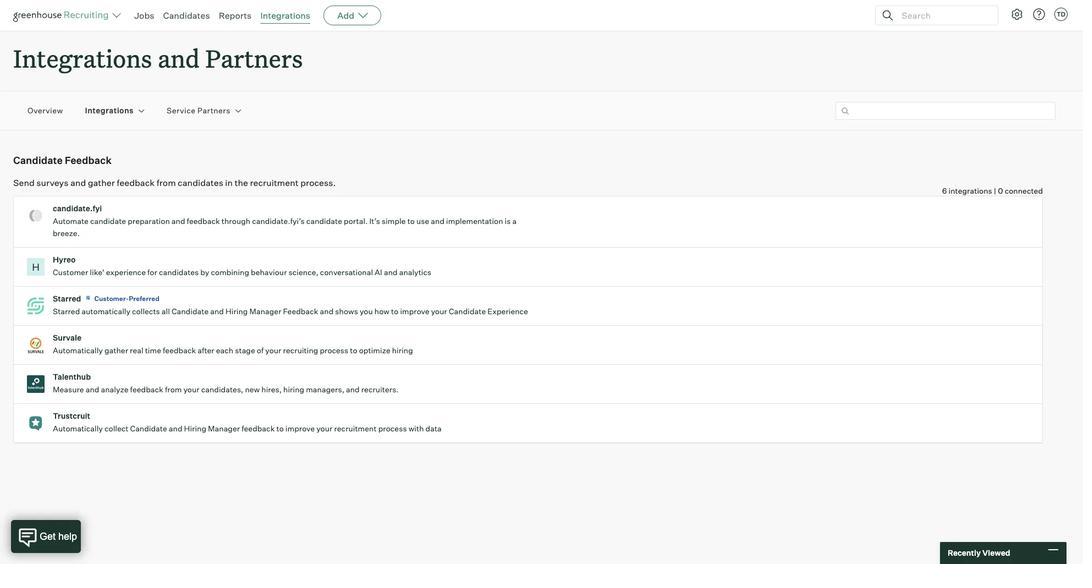 Task type: vqa. For each thing, say whether or not it's contained in the screenshot.
leftmost report
no



Task type: locate. For each thing, give the bounding box(es) containing it.
recruitment right the the
[[250, 177, 299, 188]]

collects
[[132, 307, 160, 316]]

customer-preferred
[[94, 295, 160, 303]]

0 vertical spatial feedback
[[65, 154, 112, 166]]

feedback up surveys
[[65, 154, 112, 166]]

greenhouse recruiting image
[[13, 9, 112, 22]]

your inside survale automatically gather real time feedback after each stage of your recruiting process to optimize hiring
[[266, 346, 282, 355]]

1 horizontal spatial hiring
[[226, 307, 248, 316]]

0 horizontal spatial feedback
[[65, 154, 112, 166]]

1 vertical spatial integrations link
[[85, 105, 134, 116]]

1 vertical spatial recruitment
[[334, 424, 377, 433]]

automatically inside survale automatically gather real time feedback after each stage of your recruiting process to optimize hiring
[[53, 346, 103, 355]]

your left candidates,
[[184, 385, 200, 394]]

process inside survale automatically gather real time feedback after each stage of your recruiting process to optimize hiring
[[320, 346, 349, 355]]

feedback right time at bottom
[[163, 346, 196, 355]]

1 vertical spatial starred
[[53, 307, 80, 316]]

survale automatically gather real time feedback after each stage of your recruiting process to optimize hiring
[[53, 333, 413, 355]]

1 vertical spatial candidates
[[159, 268, 199, 277]]

1 vertical spatial partners
[[198, 106, 231, 115]]

1 vertical spatial hiring
[[284, 385, 304, 394]]

None text field
[[836, 102, 1056, 120]]

improve down managers, at the bottom left of the page
[[286, 424, 315, 433]]

improve right the how
[[400, 307, 430, 316]]

automatically inside trustcruit automatically collect candidate and hiring manager feedback to improve your recruitment process with data
[[53, 424, 103, 433]]

and
[[158, 42, 200, 74], [70, 177, 86, 188], [172, 216, 185, 226], [431, 216, 445, 226], [384, 268, 398, 277], [210, 307, 224, 316], [320, 307, 334, 316], [86, 385, 99, 394], [346, 385, 360, 394], [169, 424, 183, 433]]

recruiting
[[283, 346, 318, 355]]

1 vertical spatial integrations
[[13, 42, 152, 74]]

your
[[431, 307, 447, 316], [266, 346, 282, 355], [184, 385, 200, 394], [317, 424, 333, 433]]

1 automatically from the top
[[53, 346, 103, 355]]

to
[[408, 216, 415, 226], [391, 307, 399, 316], [350, 346, 358, 355], [277, 424, 284, 433]]

survale
[[53, 333, 82, 343]]

integrations
[[949, 186, 993, 196]]

0 vertical spatial integrations
[[261, 10, 311, 21]]

from left candidates,
[[165, 385, 182, 394]]

partners right service
[[198, 106, 231, 115]]

candidate inside trustcruit automatically collect candidate and hiring manager feedback to improve your recruitment process with data
[[130, 424, 167, 433]]

hyreo customer like' experience for candidates by combining behaviour science, conversational ai and analytics
[[53, 255, 433, 277]]

to inside candidate.fyi automate candidate preparation and feedback through candidate.fyi's candidate portal. it's simple to use and implementation is a breeze.
[[408, 216, 415, 226]]

1 vertical spatial manager
[[208, 424, 240, 433]]

0 vertical spatial automatically
[[53, 346, 103, 355]]

integrations for the left integrations link
[[85, 106, 134, 115]]

feedback down new
[[242, 424, 275, 433]]

send
[[13, 177, 35, 188]]

1 vertical spatial gather
[[105, 346, 128, 355]]

0 vertical spatial manager
[[250, 307, 282, 316]]

process left with
[[379, 424, 407, 433]]

gather up candidate.fyi
[[88, 177, 115, 188]]

hiring inside survale automatically gather real time feedback after each stage of your recruiting process to optimize hiring
[[392, 346, 413, 355]]

0 vertical spatial process
[[320, 346, 349, 355]]

new
[[245, 385, 260, 394]]

td button
[[1053, 6, 1071, 23]]

2 vertical spatial integrations
[[85, 106, 134, 115]]

0 horizontal spatial improve
[[286, 424, 315, 433]]

configure image
[[1011, 8, 1024, 21]]

process right the recruiting
[[320, 346, 349, 355]]

1 horizontal spatial candidate
[[307, 216, 342, 226]]

implementation
[[446, 216, 503, 226]]

add button
[[324, 6, 382, 25]]

1 starred from the top
[[53, 294, 81, 303]]

and inside trustcruit automatically collect candidate and hiring manager feedback to improve your recruitment process with data
[[169, 424, 183, 433]]

in
[[225, 177, 233, 188]]

optimize
[[359, 346, 391, 355]]

1 vertical spatial from
[[165, 385, 182, 394]]

candidate up the send at the left of the page
[[13, 154, 63, 166]]

0 horizontal spatial hiring
[[284, 385, 304, 394]]

0 vertical spatial integrations link
[[261, 10, 311, 21]]

1 vertical spatial hiring
[[184, 424, 206, 433]]

integrations link
[[261, 10, 311, 21], [85, 105, 134, 116]]

improve inside trustcruit automatically collect candidate and hiring manager feedback to improve your recruitment process with data
[[286, 424, 315, 433]]

candidates left by in the top of the page
[[159, 268, 199, 277]]

candidates link
[[163, 10, 210, 21]]

1 vertical spatial automatically
[[53, 424, 103, 433]]

candidate
[[13, 154, 63, 166], [172, 307, 209, 316], [449, 307, 486, 316], [130, 424, 167, 433]]

send surveys and gather feedback from candidates in the recruitment process.
[[13, 177, 336, 188]]

feedback inside trustcruit automatically collect candidate and hiring manager feedback to improve your recruitment process with data
[[242, 424, 275, 433]]

you
[[360, 307, 373, 316]]

feedback
[[65, 154, 112, 166], [283, 307, 318, 316]]

a
[[513, 216, 517, 226]]

starred up survale
[[53, 307, 80, 316]]

hyreo
[[53, 255, 76, 264]]

gather left real
[[105, 346, 128, 355]]

hiring right optimize
[[392, 346, 413, 355]]

feedback right analyze
[[130, 385, 163, 394]]

from up preparation
[[157, 177, 176, 188]]

how
[[375, 307, 390, 316]]

recruitment inside trustcruit automatically collect candidate and hiring manager feedback to improve your recruitment process with data
[[334, 424, 377, 433]]

0 horizontal spatial recruitment
[[250, 177, 299, 188]]

feedback left through
[[187, 216, 220, 226]]

breeze.
[[53, 229, 80, 238]]

6 integrations | 0 connected
[[943, 186, 1044, 196]]

0 horizontal spatial candidate
[[90, 216, 126, 226]]

to down hires,
[[277, 424, 284, 433]]

automatically down survale
[[53, 346, 103, 355]]

1 vertical spatial process
[[379, 424, 407, 433]]

1 vertical spatial feedback
[[283, 307, 318, 316]]

hiring inside trustcruit automatically collect candidate and hiring manager feedback to improve your recruitment process with data
[[184, 424, 206, 433]]

2 starred from the top
[[53, 307, 80, 316]]

0 horizontal spatial process
[[320, 346, 349, 355]]

Search text field
[[899, 7, 989, 23]]

reports
[[219, 10, 252, 21]]

each
[[216, 346, 234, 355]]

integrations and partners
[[13, 42, 303, 74]]

feedback up the recruiting
[[283, 307, 318, 316]]

hiring down candidates,
[[184, 424, 206, 433]]

hiring right hires,
[[284, 385, 304, 394]]

0 vertical spatial from
[[157, 177, 176, 188]]

0
[[999, 186, 1004, 196]]

starred down customer
[[53, 294, 81, 303]]

candidate right "collect"
[[130, 424, 167, 433]]

0 vertical spatial starred
[[53, 294, 81, 303]]

recruiters.
[[362, 385, 399, 394]]

your down managers, at the bottom left of the page
[[317, 424, 333, 433]]

measure
[[53, 385, 84, 394]]

candidate.fyi
[[53, 204, 102, 213]]

0 horizontal spatial hiring
[[184, 424, 206, 433]]

2 automatically from the top
[[53, 424, 103, 433]]

starred
[[53, 294, 81, 303], [53, 307, 80, 316]]

partners down reports link
[[206, 42, 303, 74]]

candidates left the in
[[178, 177, 223, 188]]

manager
[[250, 307, 282, 316], [208, 424, 240, 433]]

process
[[320, 346, 349, 355], [379, 424, 407, 433]]

stage
[[235, 346, 255, 355]]

your right of
[[266, 346, 282, 355]]

candidate down candidate.fyi
[[90, 216, 126, 226]]

to left optimize
[[350, 346, 358, 355]]

candidate.fyi automate candidate preparation and feedback through candidate.fyi's candidate portal. it's simple to use and implementation is a breeze.
[[53, 204, 517, 238]]

manager down candidates,
[[208, 424, 240, 433]]

starred for starred
[[53, 294, 81, 303]]

from inside talenthub measure and analyze feedback from your candidates, new hires, hiring managers, and recruiters.
[[165, 385, 182, 394]]

trustcruit automatically collect candidate and hiring manager feedback to improve your recruitment process with data
[[53, 411, 442, 433]]

candidate left portal.
[[307, 216, 342, 226]]

managers,
[[306, 385, 345, 394]]

after
[[198, 346, 215, 355]]

recruitment
[[250, 177, 299, 188], [334, 424, 377, 433]]

0 vertical spatial improve
[[400, 307, 430, 316]]

recruitment down recruiters.
[[334, 424, 377, 433]]

0 vertical spatial candidates
[[178, 177, 223, 188]]

from
[[157, 177, 176, 188], [165, 385, 182, 394]]

manager down behaviour
[[250, 307, 282, 316]]

candidate
[[90, 216, 126, 226], [307, 216, 342, 226]]

1 horizontal spatial recruitment
[[334, 424, 377, 433]]

automatically down trustcruit
[[53, 424, 103, 433]]

0 vertical spatial hiring
[[392, 346, 413, 355]]

overview
[[28, 106, 63, 115]]

process inside trustcruit automatically collect candidate and hiring manager feedback to improve your recruitment process with data
[[379, 424, 407, 433]]

1 horizontal spatial hiring
[[392, 346, 413, 355]]

hiring inside talenthub measure and analyze feedback from your candidates, new hires, hiring managers, and recruiters.
[[284, 385, 304, 394]]

process for recruitment
[[379, 424, 407, 433]]

to left use
[[408, 216, 415, 226]]

1 vertical spatial improve
[[286, 424, 315, 433]]

candidates,
[[201, 385, 244, 394]]

feedback
[[117, 177, 155, 188], [187, 216, 220, 226], [163, 346, 196, 355], [130, 385, 163, 394], [242, 424, 275, 433]]

candidate right all
[[172, 307, 209, 316]]

hires,
[[262, 385, 282, 394]]

1 horizontal spatial process
[[379, 424, 407, 433]]

hiring up survale automatically gather real time feedback after each stage of your recruiting process to optimize hiring
[[226, 307, 248, 316]]

integrations
[[261, 10, 311, 21], [13, 42, 152, 74], [85, 106, 134, 115]]

0 horizontal spatial manager
[[208, 424, 240, 433]]

improve
[[400, 307, 430, 316], [286, 424, 315, 433]]

candidates
[[178, 177, 223, 188], [159, 268, 199, 277]]

0 horizontal spatial integrations link
[[85, 105, 134, 116]]

partners
[[206, 42, 303, 74], [198, 106, 231, 115]]

automatically
[[53, 346, 103, 355], [53, 424, 103, 433]]



Task type: describe. For each thing, give the bounding box(es) containing it.
from for candidates
[[157, 177, 176, 188]]

1 horizontal spatial manager
[[250, 307, 282, 316]]

add
[[338, 10, 355, 21]]

real
[[130, 346, 143, 355]]

|
[[995, 186, 997, 196]]

to right the how
[[391, 307, 399, 316]]

preparation
[[128, 216, 170, 226]]

automatically for survale
[[53, 346, 103, 355]]

use
[[417, 216, 430, 226]]

2 candidate from the left
[[307, 216, 342, 226]]

gather inside survale automatically gather real time feedback after each stage of your recruiting process to optimize hiring
[[105, 346, 128, 355]]

science,
[[289, 268, 319, 277]]

talenthub measure and analyze feedback from your candidates, new hires, hiring managers, and recruiters.
[[53, 372, 399, 394]]

time
[[145, 346, 161, 355]]

feedback inside talenthub measure and analyze feedback from your candidates, new hires, hiring managers, and recruiters.
[[130, 385, 163, 394]]

your inside trustcruit automatically collect candidate and hiring manager feedback to improve your recruitment process with data
[[317, 424, 333, 433]]

experience
[[488, 307, 528, 316]]

viewed
[[983, 548, 1011, 558]]

overview link
[[28, 105, 63, 116]]

conversational
[[320, 268, 373, 277]]

1 horizontal spatial feedback
[[283, 307, 318, 316]]

0 vertical spatial recruitment
[[250, 177, 299, 188]]

to inside survale automatically gather real time feedback after each stage of your recruiting process to optimize hiring
[[350, 346, 358, 355]]

feedback up preparation
[[117, 177, 155, 188]]

customer-
[[94, 295, 129, 303]]

1 candidate from the left
[[90, 216, 126, 226]]

customer
[[53, 268, 88, 277]]

ai
[[375, 268, 383, 277]]

your down "analytics"
[[431, 307, 447, 316]]

0 vertical spatial partners
[[206, 42, 303, 74]]

td
[[1057, 10, 1066, 18]]

your inside talenthub measure and analyze feedback from your candidates, new hires, hiring managers, and recruiters.
[[184, 385, 200, 394]]

integrations for integrations and partners
[[13, 42, 152, 74]]

feedback inside candidate.fyi automate candidate preparation and feedback through candidate.fyi's candidate portal. it's simple to use and implementation is a breeze.
[[187, 216, 220, 226]]

process.
[[301, 177, 336, 188]]

feedback inside survale automatically gather real time feedback after each stage of your recruiting process to optimize hiring
[[163, 346, 196, 355]]

0 vertical spatial hiring
[[226, 307, 248, 316]]

h
[[32, 261, 40, 273]]

service
[[167, 106, 196, 115]]

candidate left experience
[[449, 307, 486, 316]]

service partners link
[[167, 105, 231, 116]]

candidate.fyi's
[[252, 216, 305, 226]]

by
[[201, 268, 209, 277]]

reports link
[[219, 10, 252, 21]]

to inside trustcruit automatically collect candidate and hiring manager feedback to improve your recruitment process with data
[[277, 424, 284, 433]]

collect
[[105, 424, 129, 433]]

integrations for integrations link to the right
[[261, 10, 311, 21]]

surveys
[[36, 177, 69, 188]]

process for recruiting
[[320, 346, 349, 355]]

trustcruit
[[53, 411, 90, 421]]

starred automatically collects all candidate and hiring manager feedback and shows you how to improve your candidate experience
[[53, 307, 528, 316]]

simple
[[382, 216, 406, 226]]

recently
[[948, 548, 982, 558]]

0 vertical spatial gather
[[88, 177, 115, 188]]

service partners
[[167, 106, 231, 115]]

for
[[148, 268, 157, 277]]

data
[[426, 424, 442, 433]]

1 horizontal spatial integrations link
[[261, 10, 311, 21]]

all
[[162, 307, 170, 316]]

from for your
[[165, 385, 182, 394]]

candidates inside hyreo customer like' experience for candidates by combining behaviour science, conversational ai and analytics
[[159, 268, 199, 277]]

jobs link
[[134, 10, 154, 21]]

of
[[257, 346, 264, 355]]

jobs
[[134, 10, 154, 21]]

1 horizontal spatial improve
[[400, 307, 430, 316]]

automatically for trustcruit
[[53, 424, 103, 433]]

preferred
[[129, 295, 160, 303]]

candidates
[[163, 10, 210, 21]]

td button
[[1055, 8, 1068, 21]]

it's
[[370, 216, 380, 226]]

automatically
[[82, 307, 130, 316]]

and inside hyreo customer like' experience for candidates by combining behaviour science, conversational ai and analytics
[[384, 268, 398, 277]]

like'
[[90, 268, 104, 277]]

behaviour
[[251, 268, 287, 277]]

analytics
[[399, 268, 432, 277]]

6
[[943, 186, 948, 196]]

talenthub
[[53, 372, 91, 382]]

combining
[[211, 268, 249, 277]]

automate
[[53, 216, 89, 226]]

is
[[505, 216, 511, 226]]

through
[[222, 216, 251, 226]]

candidate feedback
[[13, 154, 112, 166]]

experience
[[106, 268, 146, 277]]

with
[[409, 424, 424, 433]]

analyze
[[101, 385, 129, 394]]

connected
[[1006, 186, 1044, 196]]

shows
[[335, 307, 358, 316]]

the
[[235, 177, 248, 188]]

manager inside trustcruit automatically collect candidate and hiring manager feedback to improve your recruitment process with data
[[208, 424, 240, 433]]

portal.
[[344, 216, 368, 226]]

starred for starred automatically collects all candidate and hiring manager feedback and shows you how to improve your candidate experience
[[53, 307, 80, 316]]

recently viewed
[[948, 548, 1011, 558]]



